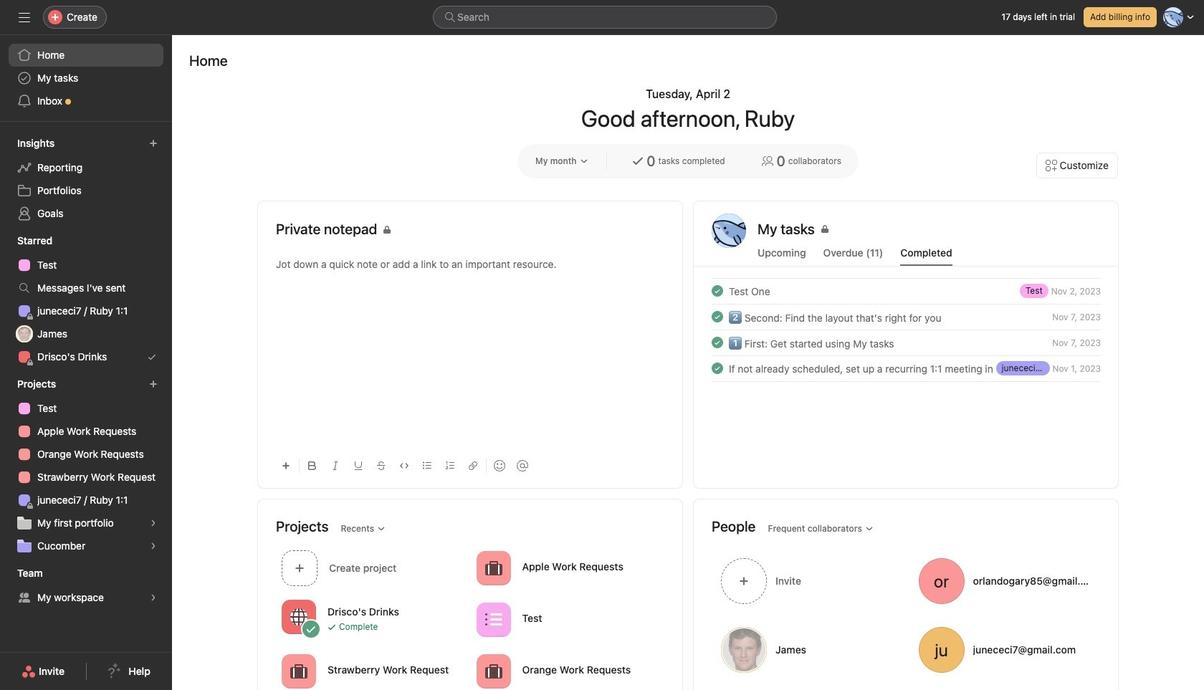 Task type: vqa. For each thing, say whether or not it's contained in the screenshot.
Bold image
yes



Task type: locate. For each thing, give the bounding box(es) containing it.
1 vertical spatial completed image
[[709, 334, 726, 351]]

completed image for 2nd completed option from the bottom of the page
[[709, 308, 726, 325]]

briefcase image up list icon
[[485, 559, 502, 577]]

1 horizontal spatial briefcase image
[[485, 559, 502, 577]]

2 completed image from the top
[[709, 360, 726, 377]]

list image
[[485, 611, 502, 628]]

1 vertical spatial completed checkbox
[[709, 308, 726, 325]]

completed image
[[709, 282, 726, 300], [709, 360, 726, 377]]

1 completed image from the top
[[709, 308, 726, 325]]

completed image up completed checkbox
[[709, 282, 726, 300]]

briefcase image
[[485, 559, 502, 577], [290, 663, 307, 680]]

numbered list image
[[446, 462, 454, 470]]

list box
[[433, 6, 777, 29]]

Completed checkbox
[[709, 282, 726, 300], [709, 308, 726, 325], [709, 360, 726, 377]]

2 completed image from the top
[[709, 334, 726, 351]]

bulleted list image
[[423, 462, 431, 470]]

global element
[[0, 35, 172, 121]]

list item
[[695, 278, 1118, 304], [695, 304, 1118, 330], [695, 330, 1118, 356], [695, 356, 1118, 381], [276, 546, 471, 590]]

completed image
[[709, 308, 726, 325], [709, 334, 726, 351]]

globe image
[[290, 608, 307, 625]]

2 vertical spatial completed checkbox
[[709, 360, 726, 377]]

0 vertical spatial completed image
[[709, 308, 726, 325]]

0 vertical spatial briefcase image
[[485, 559, 502, 577]]

briefcase image down globe icon
[[290, 663, 307, 680]]

italics image
[[331, 462, 340, 470]]

toolbar
[[276, 449, 664, 482]]

see details, my workspace image
[[149, 593, 158, 602]]

1 vertical spatial completed image
[[709, 360, 726, 377]]

0 vertical spatial completed image
[[709, 282, 726, 300]]

0 vertical spatial completed checkbox
[[709, 282, 726, 300]]

completed image down completed checkbox
[[709, 360, 726, 377]]

1 vertical spatial briefcase image
[[290, 663, 307, 680]]

0 horizontal spatial briefcase image
[[290, 663, 307, 680]]



Task type: describe. For each thing, give the bounding box(es) containing it.
completed image for completed checkbox
[[709, 334, 726, 351]]

3 completed checkbox from the top
[[709, 360, 726, 377]]

insights element
[[0, 130, 172, 228]]

strikethrough image
[[377, 462, 386, 470]]

underline image
[[354, 462, 363, 470]]

view profile image
[[712, 214, 746, 248]]

new insights image
[[149, 139, 158, 148]]

bold image
[[308, 462, 317, 470]]

2 completed checkbox from the top
[[709, 308, 726, 325]]

new project or portfolio image
[[149, 380, 158, 388]]

1 completed checkbox from the top
[[709, 282, 726, 300]]

see details, cucomber image
[[149, 542, 158, 550]]

emoji image
[[494, 460, 505, 472]]

code image
[[400, 462, 409, 470]]

link image
[[469, 462, 477, 470]]

1 completed image from the top
[[709, 282, 726, 300]]

teams element
[[0, 561, 172, 612]]

starred element
[[0, 228, 172, 371]]

see details, my first portfolio image
[[149, 519, 158, 528]]

insert an object image
[[282, 462, 290, 470]]

briefcase image
[[485, 663, 502, 680]]

hide sidebar image
[[19, 11, 30, 23]]

projects element
[[0, 371, 172, 561]]

at mention image
[[517, 460, 528, 472]]

Completed checkbox
[[709, 334, 726, 351]]



